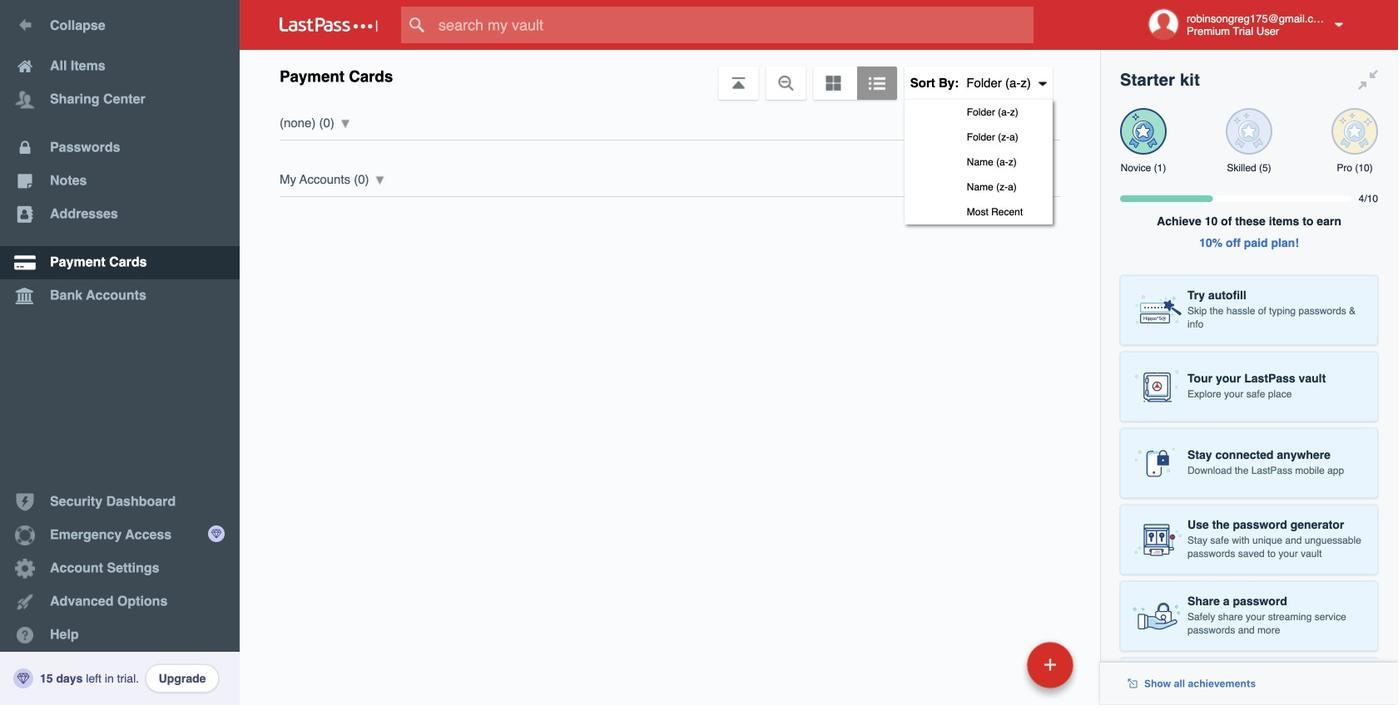 Task type: locate. For each thing, give the bounding box(es) containing it.
vault options navigation
[[240, 50, 1101, 225]]

new item navigation
[[913, 638, 1084, 706]]

main navigation navigation
[[0, 0, 240, 706]]

Search search field
[[401, 7, 1066, 43]]



Task type: describe. For each thing, give the bounding box(es) containing it.
search my vault text field
[[401, 7, 1066, 43]]

lastpass image
[[280, 17, 378, 32]]

new item element
[[913, 642, 1080, 689]]



Task type: vqa. For each thing, say whether or not it's contained in the screenshot.
New item element
yes



